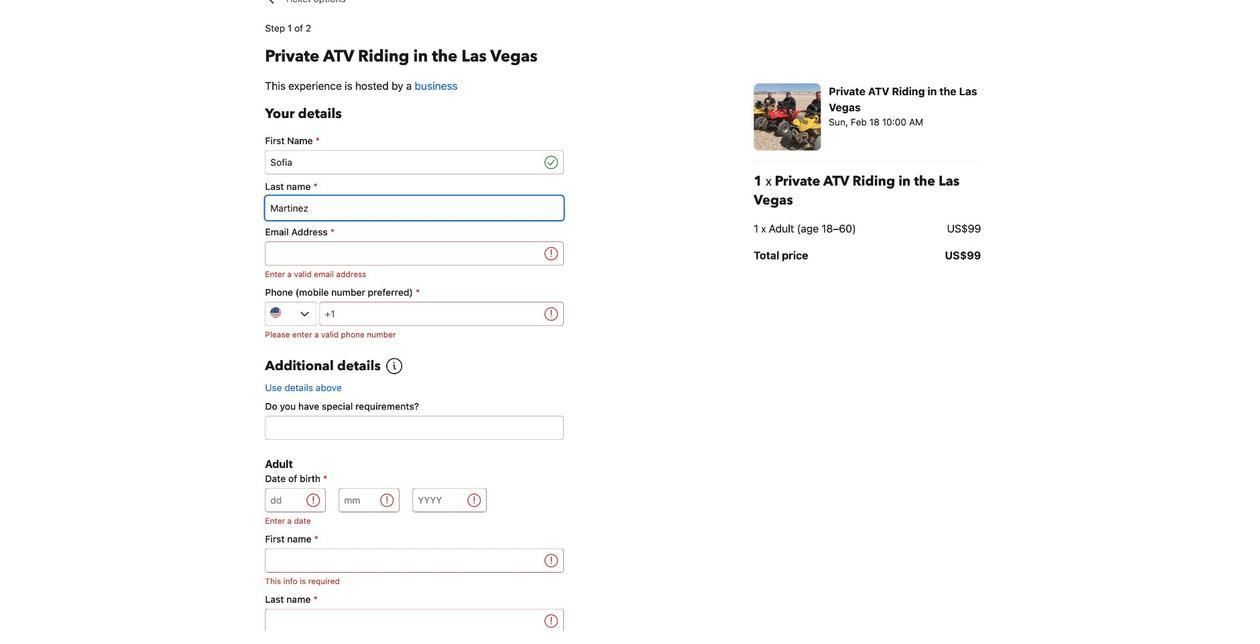 Task type: vqa. For each thing, say whether or not it's contained in the screenshot.
top alert
yes



Task type: describe. For each thing, give the bounding box(es) containing it.
1 alert from the top
[[265, 268, 564, 280]]

2 alert from the top
[[265, 329, 564, 341]]

3 alert from the top
[[265, 576, 564, 588]]



Task type: locate. For each thing, give the bounding box(es) containing it.
None email field
[[265, 242, 542, 266]]

1 vertical spatial alert
[[265, 329, 564, 341]]

mm field
[[339, 488, 378, 513]]

dd field
[[265, 488, 304, 513]]

None field
[[265, 150, 542, 175], [265, 196, 564, 220], [265, 416, 564, 440], [265, 549, 542, 573], [265, 609, 542, 631], [265, 150, 542, 175], [265, 196, 564, 220], [265, 416, 564, 440], [265, 549, 542, 573], [265, 609, 542, 631]]

alert
[[265, 268, 564, 280], [265, 329, 564, 341], [265, 576, 564, 588]]

0 vertical spatial alert
[[265, 268, 564, 280]]

2 vertical spatial alert
[[265, 576, 564, 588]]

Phone (mobile number preferred) telephone field
[[340, 302, 542, 326]]

YYYY field
[[413, 488, 465, 513]]



